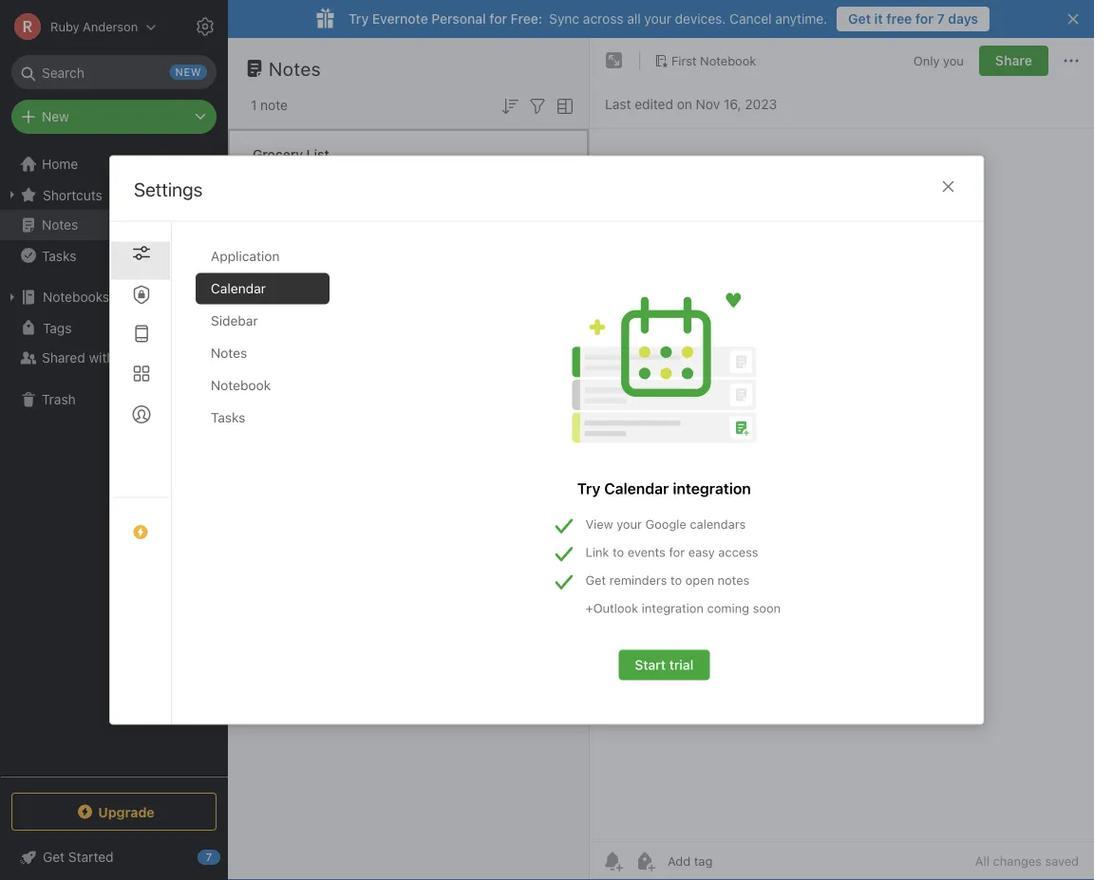 Task type: locate. For each thing, give the bounding box(es) containing it.
1 horizontal spatial get
[[849, 11, 872, 27]]

0 horizontal spatial to
[[613, 545, 625, 560]]

1 horizontal spatial for
[[670, 545, 686, 560]]

0 vertical spatial your
[[645, 11, 672, 27]]

1 vertical spatial integration
[[642, 602, 704, 616]]

edited
[[635, 96, 674, 112]]

notes up the note
[[269, 57, 321, 79]]

0 vertical spatial notebook
[[700, 53, 757, 68]]

get left it
[[849, 11, 872, 27]]

1 horizontal spatial tab list
[[196, 241, 345, 725]]

notes
[[269, 57, 321, 79], [42, 217, 78, 233], [211, 345, 247, 361]]

shortcuts
[[43, 187, 102, 203]]

2 horizontal spatial notes
[[269, 57, 321, 79]]

1 vertical spatial try
[[578, 480, 601, 498]]

0 horizontal spatial get
[[586, 574, 607, 588]]

0 horizontal spatial notebook
[[211, 378, 271, 393]]

tasks up the notebooks on the left of the page
[[42, 248, 76, 263]]

upgrade image
[[129, 521, 152, 544]]

on
[[677, 96, 693, 112]]

0 vertical spatial tasks
[[42, 248, 76, 263]]

start trial button
[[619, 650, 710, 681]]

only you
[[914, 53, 964, 68]]

changes
[[994, 855, 1042, 869]]

across
[[583, 11, 624, 27]]

1 horizontal spatial your
[[645, 11, 672, 27]]

evernote
[[372, 11, 428, 27]]

trash link
[[0, 385, 227, 415]]

0 horizontal spatial tab list
[[110, 222, 172, 725]]

only
[[914, 53, 940, 68]]

home
[[42, 156, 78, 172]]

for inside button
[[916, 11, 934, 27]]

with
[[89, 350, 115, 366]]

get it free for 7 days
[[849, 11, 979, 27]]

1 horizontal spatial tasks
[[211, 410, 246, 426]]

your right view
[[617, 517, 643, 532]]

None search field
[[25, 55, 203, 89]]

to right link
[[613, 545, 625, 560]]

expand note image
[[603, 49, 626, 72]]

calendar tab
[[196, 273, 330, 305]]

0 vertical spatial get
[[849, 11, 872, 27]]

all
[[627, 11, 641, 27]]

1 vertical spatial notebook
[[211, 378, 271, 393]]

me
[[118, 350, 137, 366]]

try for try evernote personal for free: sync across all your devices. cancel anytime.
[[349, 11, 369, 27]]

2 horizontal spatial for
[[916, 11, 934, 27]]

notes down shortcuts
[[42, 217, 78, 233]]

notes link
[[0, 210, 227, 240]]

start trial
[[635, 658, 694, 673]]

you
[[944, 53, 964, 68]]

notes
[[718, 574, 750, 588]]

integration up calendars
[[673, 480, 752, 498]]

try left evernote
[[349, 11, 369, 27]]

tasks button
[[0, 240, 227, 271]]

0 vertical spatial integration
[[673, 480, 752, 498]]

tab list
[[110, 222, 172, 725], [196, 241, 345, 725]]

for left 'free:'
[[490, 11, 507, 27]]

1 vertical spatial notes
[[42, 217, 78, 233]]

1 horizontal spatial notes
[[211, 345, 247, 361]]

home link
[[0, 149, 228, 180]]

get down link
[[586, 574, 607, 588]]

for
[[490, 11, 507, 27], [916, 11, 934, 27], [670, 545, 686, 560]]

+outlook
[[586, 602, 639, 616]]

calendar up sidebar
[[211, 281, 266, 296]]

first notebook button
[[648, 48, 763, 74]]

for left 7
[[916, 11, 934, 27]]

notebook
[[700, 53, 757, 68], [211, 378, 271, 393]]

calendar up view your google calendars
[[605, 480, 670, 498]]

to left open at the bottom right of page
[[671, 574, 683, 588]]

tags
[[43, 320, 72, 336]]

shared
[[42, 350, 85, 366]]

note window element
[[590, 38, 1095, 881]]

calendar
[[211, 281, 266, 296], [605, 480, 670, 498]]

integration
[[673, 480, 752, 498], [642, 602, 704, 616]]

link to events for easy access
[[586, 545, 759, 560]]

notebook up 16,
[[700, 53, 757, 68]]

try evernote personal for free: sync across all your devices. cancel anytime.
[[349, 11, 828, 27]]

it
[[875, 11, 883, 27]]

1 vertical spatial tasks
[[211, 410, 246, 426]]

1 vertical spatial get
[[586, 574, 607, 588]]

to
[[613, 545, 625, 560], [671, 574, 683, 588]]

1 horizontal spatial to
[[671, 574, 683, 588]]

0 horizontal spatial tasks
[[42, 248, 76, 263]]

7
[[938, 11, 945, 27]]

get inside "get it free for 7 days" button
[[849, 11, 872, 27]]

1 horizontal spatial calendar
[[605, 480, 670, 498]]

expand notebooks image
[[5, 290, 20, 305]]

2 vertical spatial notes
[[211, 345, 247, 361]]

0 horizontal spatial notes
[[42, 217, 78, 233]]

all
[[976, 855, 990, 869]]

tasks
[[42, 248, 76, 263], [211, 410, 246, 426]]

16,
[[724, 96, 742, 112]]

1 vertical spatial your
[[617, 517, 643, 532]]

trial
[[670, 658, 694, 673]]

integration down get reminders to open notes
[[642, 602, 704, 616]]

share
[[996, 53, 1033, 68]]

0 horizontal spatial try
[[349, 11, 369, 27]]

0 horizontal spatial for
[[490, 11, 507, 27]]

1 horizontal spatial try
[[578, 480, 601, 498]]

reminders
[[610, 574, 668, 588]]

get
[[849, 11, 872, 27], [586, 574, 607, 588]]

soon
[[753, 602, 781, 616]]

your right 'all'
[[645, 11, 672, 27]]

days
[[949, 11, 979, 27]]

1 note
[[251, 97, 288, 113]]

shortcuts button
[[0, 180, 227, 210]]

0 vertical spatial try
[[349, 11, 369, 27]]

personal
[[432, 11, 486, 27]]

events
[[628, 545, 666, 560]]

tree containing home
[[0, 149, 228, 776]]

for left 'easy'
[[670, 545, 686, 560]]

trash
[[42, 392, 76, 408]]

tree
[[0, 149, 228, 776]]

tasks down notebook tab
[[211, 410, 246, 426]]

all changes saved
[[976, 855, 1080, 869]]

for for 7
[[916, 11, 934, 27]]

notes down sidebar
[[211, 345, 247, 361]]

your
[[645, 11, 672, 27], [617, 517, 643, 532]]

free:
[[511, 11, 543, 27]]

0 vertical spatial notes
[[269, 57, 321, 79]]

notes inside tab
[[211, 345, 247, 361]]

get for get reminders to open notes
[[586, 574, 607, 588]]

0 vertical spatial calendar
[[211, 281, 266, 296]]

upgrade
[[98, 805, 155, 820]]

get reminders to open notes
[[586, 574, 750, 588]]

notebook down notes tab
[[211, 378, 271, 393]]

try up view
[[578, 480, 601, 498]]

Search text field
[[25, 55, 203, 89]]

1 horizontal spatial notebook
[[700, 53, 757, 68]]

1 vertical spatial calendar
[[605, 480, 670, 498]]

0 horizontal spatial calendar
[[211, 281, 266, 296]]

Note Editor text field
[[590, 129, 1095, 842]]



Task type: describe. For each thing, give the bounding box(es) containing it.
sidebar tab
[[196, 306, 330, 337]]

notes tab
[[196, 338, 330, 369]]

cheese
[[355, 167, 401, 182]]

nov
[[696, 96, 721, 112]]

view your google calendars
[[586, 517, 746, 532]]

notebook inside first notebook button
[[700, 53, 757, 68]]

tab list containing application
[[196, 241, 345, 725]]

tasks inside tab
[[211, 410, 246, 426]]

eggs
[[281, 167, 312, 182]]

try for try calendar integration
[[578, 480, 601, 498]]

anytime.
[[776, 11, 828, 27]]

get it free for 7 days button
[[837, 7, 990, 31]]

first notebook
[[672, 53, 757, 68]]

tasks tab
[[196, 402, 330, 434]]

for for easy
[[670, 545, 686, 560]]

milk
[[253, 167, 278, 182]]

2023
[[745, 96, 778, 112]]

notebooks
[[43, 289, 109, 305]]

new
[[42, 109, 69, 124]]

tags button
[[0, 313, 227, 343]]

free
[[887, 11, 913, 27]]

devices.
[[675, 11, 726, 27]]

view
[[586, 517, 614, 532]]

try calendar integration
[[578, 480, 752, 498]]

tasks inside button
[[42, 248, 76, 263]]

close image
[[938, 175, 961, 198]]

shared with me link
[[0, 343, 227, 373]]

settings image
[[194, 15, 217, 38]]

application
[[211, 249, 280, 264]]

share button
[[980, 46, 1049, 76]]

easy
[[689, 545, 716, 560]]

settings
[[134, 178, 203, 201]]

cancel
[[730, 11, 772, 27]]

sidebar
[[211, 313, 258, 329]]

calendars
[[690, 517, 746, 532]]

notes inside note list element
[[269, 57, 321, 79]]

notebook inside notebook tab
[[211, 378, 271, 393]]

first
[[672, 53, 697, 68]]

note list element
[[228, 38, 590, 881]]

last
[[605, 96, 631, 112]]

notebooks link
[[0, 282, 227, 313]]

sugar
[[315, 167, 351, 182]]

access
[[719, 545, 759, 560]]

start
[[635, 658, 666, 673]]

last edited on nov 16, 2023
[[605, 96, 778, 112]]

coming
[[708, 602, 750, 616]]

new button
[[11, 100, 217, 134]]

google
[[646, 517, 687, 532]]

saved
[[1046, 855, 1080, 869]]

open
[[686, 574, 715, 588]]

1
[[251, 97, 257, 113]]

list
[[307, 147, 329, 163]]

calendar inside tab
[[211, 281, 266, 296]]

add a reminder image
[[602, 851, 624, 873]]

0 vertical spatial to
[[613, 545, 625, 560]]

note
[[261, 97, 288, 113]]

0 horizontal spatial your
[[617, 517, 643, 532]]

upgrade button
[[11, 794, 217, 832]]

grocery
[[253, 147, 303, 163]]

sync
[[549, 11, 580, 27]]

milk eggs sugar cheese
[[253, 167, 401, 182]]

1 vertical spatial to
[[671, 574, 683, 588]]

grocery list
[[253, 147, 329, 163]]

get for get it free for 7 days
[[849, 11, 872, 27]]

add tag image
[[634, 851, 657, 873]]

+outlook integration coming soon
[[586, 602, 781, 616]]

link
[[586, 545, 610, 560]]

shared with me
[[42, 350, 137, 366]]

notebook tab
[[196, 370, 330, 402]]

for for free:
[[490, 11, 507, 27]]

application tab
[[196, 241, 330, 272]]



Task type: vqa. For each thing, say whether or not it's contained in the screenshot.
rightmost Get
yes



